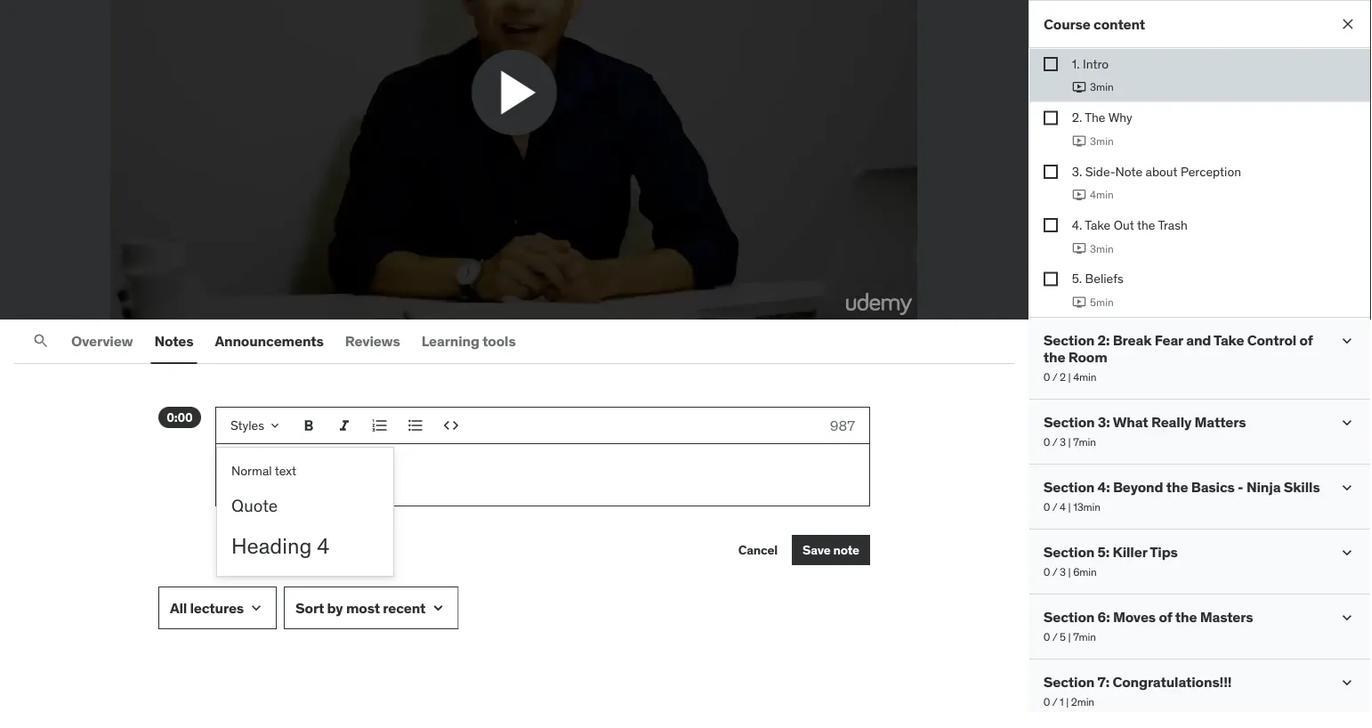 Task type: vqa. For each thing, say whether or not it's contained in the screenshot.
& in the button
no



Task type: locate. For each thing, give the bounding box(es) containing it.
0:00 inside video player region
[[162, 291, 188, 307]]

small image
[[1339, 332, 1357, 350], [429, 599, 447, 617], [1339, 609, 1357, 627]]

-
[[1238, 478, 1244, 496]]

the
[[1085, 109, 1106, 125]]

section 6: moves of the masters 0 / 5 | 7min
[[1044, 608, 1254, 644]]

1 vertical spatial of
[[1160, 608, 1173, 626]]

notes for notes testing
[[230, 456, 268, 475]]

3min for intro
[[1090, 80, 1114, 94]]

4
[[1060, 500, 1066, 514], [317, 533, 330, 560]]

section 4: beyond the basics - ninja skills 0 / 4 | 13min
[[1044, 478, 1321, 514]]

7min up 13min
[[1074, 435, 1097, 449]]

2 3min from the top
[[1090, 134, 1114, 148]]

bullets image
[[407, 417, 425, 434]]

4 / from the top
[[1053, 565, 1058, 579]]

sort by most recent button
[[284, 587, 459, 629]]

0 vertical spatial 4
[[1060, 500, 1066, 514]]

6 section from the top
[[1044, 673, 1095, 691]]

section 5: killer tips button
[[1044, 543, 1325, 561]]

3 inside section 3: what really matters 0 / 3 | 7min
[[1060, 435, 1066, 449]]

/ inside the "section 2: break fear and take control of the room 0 / 2 | 4min"
[[1053, 370, 1058, 384]]

1 7min from the top
[[1074, 435, 1097, 449]]

section inside section 4: beyond the basics - ninja skills 0 / 4 | 13min
[[1044, 478, 1095, 496]]

play intro image
[[1073, 80, 1087, 94]]

4 section from the top
[[1044, 543, 1095, 561]]

1 3min from the top
[[1090, 80, 1114, 94]]

xsmall image left 1.
[[1044, 57, 1058, 71]]

3 0 from the top
[[1044, 500, 1051, 514]]

sort
[[296, 599, 324, 617]]

0 vertical spatial 0:00
[[162, 291, 188, 307]]

normal text button
[[217, 455, 393, 487]]

2.
[[1073, 109, 1083, 125]]

small image for section 2: break fear and take control of the room
[[1339, 332, 1357, 350]]

7min right 5
[[1074, 630, 1097, 644]]

xsmall image left 4.
[[1044, 218, 1058, 233]]

play beliefs image
[[1073, 295, 1087, 309]]

0 vertical spatial notes
[[154, 332, 194, 350]]

recent
[[383, 599, 426, 617]]

small image inside 'sort by most recent' dropdown button
[[429, 599, 447, 617]]

0 inside section 5: killer tips 0 / 3 | 6min
[[1044, 565, 1051, 579]]

2 0 from the top
[[1044, 435, 1051, 449]]

0 inside section 6: moves of the masters 0 / 5 | 7min
[[1044, 630, 1051, 644]]

section
[[1044, 331, 1095, 349], [1044, 413, 1095, 431], [1044, 478, 1095, 496], [1044, 543, 1095, 561], [1044, 608, 1095, 626], [1044, 673, 1095, 691]]

xsmall image for 2. the why
[[1044, 111, 1058, 125]]

notes right overview
[[154, 332, 194, 350]]

0 inside section 4: beyond the basics - ninja skills 0 / 4 | 13min
[[1044, 500, 1051, 514]]

| inside section 3: what really matters 0 / 3 | 7min
[[1069, 435, 1071, 449]]

intro
[[1083, 56, 1109, 72]]

2 section from the top
[[1044, 413, 1095, 431]]

0 vertical spatial 7min
[[1074, 435, 1097, 449]]

xsmall image left 5.
[[1044, 272, 1058, 286]]

5 / from the top
[[1053, 630, 1058, 644]]

0:00
[[162, 291, 188, 307], [167, 410, 193, 426]]

the inside section 4: beyond the basics - ninja skills 0 / 4 | 13min
[[1167, 478, 1189, 496]]

section inside section 7: congratulations!!! 0 / 1 | 2min
[[1044, 673, 1095, 691]]

section for 6min
[[1044, 543, 1095, 561]]

notes inside "button"
[[154, 332, 194, 350]]

1 vertical spatial notes
[[230, 456, 268, 475]]

5min
[[1090, 295, 1114, 309]]

3 down 2
[[1060, 435, 1066, 449]]

by
[[327, 599, 343, 617]]

section for |
[[1044, 413, 1095, 431]]

xsmall image
[[1044, 111, 1058, 125], [1044, 165, 1058, 179], [1044, 272, 1058, 286], [268, 418, 282, 433]]

section 7: congratulations!!! button
[[1044, 673, 1325, 691]]

1 vertical spatial 3
[[1060, 565, 1066, 579]]

6 / from the top
[[1053, 695, 1058, 709]]

/ inside section 6: moves of the masters 0 / 5 | 7min
[[1053, 630, 1058, 644]]

text
[[275, 463, 296, 479]]

3 left the 6min
[[1060, 565, 1066, 579]]

xsmall image right styles
[[268, 418, 282, 433]]

the left masters
[[1176, 608, 1198, 626]]

play side-note about perception image
[[1073, 188, 1087, 202]]

section up the 6min
[[1044, 543, 1095, 561]]

0 vertical spatial 3min
[[1090, 80, 1114, 94]]

small image for section 5: killer tips
[[1339, 544, 1357, 562]]

the
[[1138, 217, 1156, 233], [1044, 348, 1066, 366], [1167, 478, 1189, 496], [1176, 608, 1198, 626]]

1 vertical spatial 4min
[[1074, 370, 1097, 384]]

0:00 left styles
[[167, 410, 193, 426]]

all lectures
[[170, 599, 244, 617]]

0 horizontal spatial take
[[1085, 217, 1111, 233]]

1.
[[1073, 56, 1080, 72]]

section up 1 on the right of the page
[[1044, 673, 1095, 691]]

3min right "play intro" image
[[1090, 80, 1114, 94]]

0:00 right 'forward 5 seconds' image
[[162, 291, 188, 307]]

1 horizontal spatial of
[[1300, 331, 1314, 349]]

3
[[1060, 435, 1066, 449], [1060, 565, 1066, 579]]

4 left 13min
[[1060, 500, 1066, 514]]

2:
[[1098, 331, 1111, 349]]

settings image
[[921, 288, 943, 310]]

take
[[1085, 217, 1111, 233], [1214, 331, 1245, 349]]

small image for section 6: moves of the masters
[[1339, 609, 1357, 627]]

0 horizontal spatial notes
[[154, 332, 194, 350]]

the up 2
[[1044, 348, 1066, 366]]

4 0 from the top
[[1044, 565, 1051, 579]]

control
[[1248, 331, 1297, 349]]

2 3 from the top
[[1060, 565, 1066, 579]]

most
[[346, 599, 380, 617]]

1 3 from the top
[[1060, 435, 1066, 449]]

the left basics
[[1167, 478, 1189, 496]]

reviews button
[[342, 320, 404, 362]]

xsmall image for 1. intro
[[1044, 57, 1058, 71]]

1 0 from the top
[[1044, 370, 1051, 384]]

section inside section 6: moves of the masters 0 / 5 | 7min
[[1044, 608, 1095, 626]]

1 / from the top
[[1053, 370, 1058, 384]]

xsmall image for 5. beliefs
[[1044, 272, 1058, 286]]

0
[[1044, 370, 1051, 384], [1044, 435, 1051, 449], [1044, 500, 1051, 514], [1044, 565, 1051, 579], [1044, 630, 1051, 644], [1044, 695, 1051, 709]]

add note image
[[237, 288, 258, 310]]

0 horizontal spatial 4
[[317, 533, 330, 560]]

unmute image
[[820, 288, 841, 310]]

heading
[[231, 533, 312, 560]]

0 vertical spatial of
[[1300, 331, 1314, 349]]

play take out the trash image
[[1073, 241, 1087, 256]]

1 vertical spatial xsmall image
[[1044, 218, 1058, 233]]

take right and
[[1214, 331, 1245, 349]]

1 horizontal spatial notes
[[230, 456, 268, 475]]

small image
[[1339, 414, 1357, 432], [1339, 479, 1357, 497], [1339, 544, 1357, 562], [248, 599, 265, 617], [1339, 674, 1357, 692]]

section left 2:
[[1044, 331, 1095, 349]]

| inside section 4: beyond the basics - ninja skills 0 / 4 | 13min
[[1069, 500, 1071, 514]]

out
[[1114, 217, 1135, 233]]

4min
[[1090, 188, 1114, 202], [1074, 370, 1097, 384]]

Notes Testing text field
[[215, 444, 871, 507]]

4 down quote button
[[317, 533, 330, 560]]

/ inside section 7: congratulations!!! 0 / 1 | 2min
[[1053, 695, 1058, 709]]

1 section from the top
[[1044, 331, 1095, 349]]

5:
[[1098, 543, 1110, 561]]

content
[[1094, 15, 1146, 33]]

xsmall image left 2.
[[1044, 111, 1058, 125]]

2 7min from the top
[[1074, 630, 1097, 644]]

1 xsmall image from the top
[[1044, 57, 1058, 71]]

of right moves
[[1160, 608, 1173, 626]]

sidebar element
[[1029, 0, 1372, 712]]

take right 4.
[[1085, 217, 1111, 233]]

1 vertical spatial take
[[1214, 331, 1245, 349]]

3:
[[1098, 413, 1111, 431]]

progress bar slider
[[11, 263, 1018, 284]]

section up 13min
[[1044, 478, 1095, 496]]

1 horizontal spatial take
[[1214, 331, 1245, 349]]

xsmall image inside styles dropdown button
[[268, 418, 282, 433]]

7min inside section 3: what really matters 0 / 3 | 7min
[[1074, 435, 1097, 449]]

cancel
[[739, 542, 778, 558]]

sort by most recent
[[296, 599, 426, 617]]

section left 3: on the bottom of page
[[1044, 413, 1095, 431]]

5.
[[1073, 271, 1083, 287]]

the right 'out'
[[1138, 217, 1156, 233]]

6 0 from the top
[[1044, 695, 1051, 709]]

xsmall image for 4. take out the trash
[[1044, 218, 1058, 233]]

section inside the "section 2: break fear and take control of the room 0 / 2 | 4min"
[[1044, 331, 1095, 349]]

|
[[1069, 370, 1071, 384], [1069, 435, 1071, 449], [1069, 500, 1071, 514], [1069, 565, 1071, 579], [1069, 630, 1071, 644], [1067, 695, 1069, 709]]

tools
[[483, 332, 516, 350]]

section for the
[[1044, 331, 1095, 349]]

3 section from the top
[[1044, 478, 1095, 496]]

heading 4 button
[[217, 525, 393, 569]]

0 horizontal spatial of
[[1160, 608, 1173, 626]]

notes inside text box
[[230, 456, 268, 475]]

6:
[[1098, 608, 1111, 626]]

subtitles image
[[887, 288, 909, 310]]

3 / from the top
[[1053, 500, 1058, 514]]

learning
[[422, 332, 480, 350]]

| inside section 7: congratulations!!! 0 / 1 | 2min
[[1067, 695, 1069, 709]]

3min right play the why image
[[1090, 134, 1114, 148]]

3min
[[1090, 80, 1114, 94], [1090, 134, 1114, 148], [1090, 242, 1114, 255]]

/ inside section 3: what really matters 0 / 3 | 7min
[[1053, 435, 1058, 449]]

perception
[[1181, 163, 1242, 179]]

reviews
[[345, 332, 400, 350]]

5 0 from the top
[[1044, 630, 1051, 644]]

1 vertical spatial 3min
[[1090, 134, 1114, 148]]

2 vertical spatial 3min
[[1090, 242, 1114, 255]]

1 vertical spatial 7min
[[1074, 630, 1097, 644]]

1 horizontal spatial 4
[[1060, 500, 1066, 514]]

0 vertical spatial 3
[[1060, 435, 1066, 449]]

0 vertical spatial take
[[1085, 217, 1111, 233]]

5 section from the top
[[1044, 608, 1095, 626]]

small image inside "all lectures" dropdown button
[[248, 599, 265, 617]]

section up 5
[[1044, 608, 1095, 626]]

masters
[[1201, 608, 1254, 626]]

notes left text
[[230, 456, 268, 475]]

section inside section 3: what really matters 0 / 3 | 7min
[[1044, 413, 1095, 431]]

7min
[[1074, 435, 1097, 449], [1074, 630, 1097, 644]]

4min right play side-note about perception icon
[[1090, 188, 1114, 202]]

notes testing
[[230, 456, 318, 475]]

2 / from the top
[[1053, 435, 1058, 449]]

4 inside heading 4 button
[[317, 533, 330, 560]]

video player region
[[0, 0, 1031, 320]]

3 inside section 5: killer tips 0 / 3 | 6min
[[1060, 565, 1066, 579]]

/ inside section 4: beyond the basics - ninja skills 0 / 4 | 13min
[[1053, 500, 1058, 514]]

0 vertical spatial 4min
[[1090, 188, 1114, 202]]

3 3min from the top
[[1090, 242, 1114, 255]]

quote
[[231, 495, 278, 516]]

the inside section 6: moves of the masters 0 / 5 | 7min
[[1176, 608, 1198, 626]]

section inside section 5: killer tips 0 / 3 | 6min
[[1044, 543, 1095, 561]]

section 2: break fear and take control of the room 0 / 2 | 4min
[[1044, 331, 1314, 384]]

of
[[1300, 331, 1314, 349], [1160, 608, 1173, 626]]

4min down room
[[1074, 370, 1097, 384]]

xsmall image left "3."
[[1044, 165, 1058, 179]]

of right control
[[1300, 331, 1314, 349]]

1 vertical spatial 4
[[317, 533, 330, 560]]

note
[[1116, 163, 1143, 179]]

3min right the play take out the trash image
[[1090, 242, 1114, 255]]

2 xsmall image from the top
[[1044, 218, 1058, 233]]

xsmall image
[[1044, 57, 1058, 71], [1044, 218, 1058, 233]]

search image
[[32, 332, 50, 350]]

trash
[[1159, 217, 1188, 233]]

testing
[[271, 456, 318, 475]]

styles
[[230, 417, 265, 433]]

take inside the "section 2: break fear and take control of the room 0 / 2 | 4min"
[[1214, 331, 1245, 349]]

0 vertical spatial xsmall image
[[1044, 57, 1058, 71]]



Task type: describe. For each thing, give the bounding box(es) containing it.
4:
[[1098, 478, 1111, 496]]

987
[[830, 416, 855, 434]]

side-
[[1086, 163, 1116, 179]]

killer
[[1113, 543, 1148, 561]]

notes button
[[151, 320, 197, 362]]

section 3: what really matters button
[[1044, 413, 1325, 431]]

13min
[[1074, 500, 1101, 514]]

3:05
[[200, 291, 225, 307]]

section 6: moves of the masters button
[[1044, 608, 1325, 626]]

why
[[1109, 109, 1133, 125]]

7min inside section 6: moves of the masters 0 / 5 | 7min
[[1074, 630, 1097, 644]]

section for 0
[[1044, 478, 1095, 496]]

2. the why
[[1073, 109, 1133, 125]]

transcript in sidebar region image
[[854, 288, 875, 310]]

all lectures button
[[158, 587, 277, 629]]

play video image
[[490, 64, 547, 121]]

beliefs
[[1086, 271, 1124, 287]]

note
[[834, 542, 860, 558]]

1 vertical spatial 0:00
[[167, 410, 193, 426]]

announcements button
[[211, 320, 327, 362]]

and
[[1187, 331, 1212, 349]]

0 inside section 7: congratulations!!! 0 / 1 | 2min
[[1044, 695, 1051, 709]]

about
[[1146, 163, 1178, 179]]

3min for take
[[1090, 242, 1114, 255]]

overview
[[71, 332, 133, 350]]

2
[[1060, 370, 1066, 384]]

| inside section 6: moves of the masters 0 / 5 | 7min
[[1069, 630, 1071, 644]]

the inside the "section 2: break fear and take control of the room 0 / 2 | 4min"
[[1044, 348, 1066, 366]]

xsmall image for 3. side-note about perception
[[1044, 165, 1058, 179]]

close course content sidebar image
[[1340, 15, 1358, 33]]

section 5: killer tips 0 / 3 | 6min
[[1044, 543, 1179, 579]]

italic image
[[336, 417, 354, 434]]

1
[[1060, 695, 1064, 709]]

small image for section 3: what really matters
[[1339, 414, 1357, 432]]

4min inside the "section 2: break fear and take control of the room 0 / 2 | 4min"
[[1074, 370, 1097, 384]]

course
[[1044, 15, 1091, 33]]

basics
[[1192, 478, 1236, 496]]

go to next lecture image
[[1003, 78, 1031, 107]]

all
[[170, 599, 187, 617]]

overview button
[[68, 320, 137, 362]]

6min
[[1074, 565, 1097, 579]]

section for 5
[[1044, 608, 1095, 626]]

quote button
[[217, 487, 393, 525]]

5. beliefs
[[1073, 271, 1124, 287]]

2min
[[1072, 695, 1095, 709]]

3min for the
[[1090, 134, 1114, 148]]

0 inside the "section 2: break fear and take control of the room 0 / 2 | 4min"
[[1044, 370, 1051, 384]]

4. take out the trash
[[1073, 217, 1188, 233]]

7:
[[1098, 673, 1110, 691]]

/ inside section 5: killer tips 0 / 3 | 6min
[[1053, 565, 1058, 579]]

really
[[1152, 413, 1192, 431]]

normal
[[231, 463, 272, 479]]

1. intro
[[1073, 56, 1109, 72]]

5
[[1060, 630, 1066, 644]]

course content
[[1044, 15, 1146, 33]]

learning tools button
[[418, 320, 520, 362]]

room
[[1069, 348, 1108, 366]]

code image
[[443, 417, 460, 434]]

notes for notes
[[154, 332, 194, 350]]

section 3: what really matters 0 / 3 | 7min
[[1044, 413, 1247, 449]]

matters
[[1195, 413, 1247, 431]]

styles button
[[216, 408, 291, 443]]

fear
[[1155, 331, 1184, 349]]

save
[[803, 542, 831, 558]]

| inside the "section 2: break fear and take control of the room 0 / 2 | 4min"
[[1069, 370, 1071, 384]]

what
[[1113, 413, 1149, 431]]

ninja
[[1247, 478, 1281, 496]]

small image for section 7: congratulations!!!
[[1339, 674, 1357, 692]]

cancel button
[[739, 535, 778, 565]]

3.
[[1073, 163, 1083, 179]]

bold image
[[300, 417, 318, 434]]

tips
[[1151, 543, 1179, 561]]

normal text
[[231, 463, 296, 479]]

section 4: beyond the basics - ninja skills button
[[1044, 478, 1325, 496]]

learning tools
[[422, 332, 516, 350]]

| inside section 5: killer tips 0 / 3 | 6min
[[1069, 565, 1071, 579]]

numbers image
[[371, 417, 389, 434]]

of inside section 6: moves of the masters 0 / 5 | 7min
[[1160, 608, 1173, 626]]

of inside the "section 2: break fear and take control of the room 0 / 2 | 4min"
[[1300, 331, 1314, 349]]

moves
[[1114, 608, 1157, 626]]

save note
[[803, 542, 860, 558]]

4 inside section 4: beyond the basics - ninja skills 0 / 4 | 13min
[[1060, 500, 1066, 514]]

small image for section 4: beyond the basics - ninja skills
[[1339, 479, 1357, 497]]

save note button
[[792, 535, 871, 565]]

0 inside section 3: what really matters 0 / 3 | 7min
[[1044, 435, 1051, 449]]

announcements
[[215, 332, 324, 350]]

beyond
[[1114, 478, 1164, 496]]

lectures
[[190, 599, 244, 617]]

congratulations!!!
[[1113, 673, 1233, 691]]

play the why image
[[1073, 134, 1087, 148]]

3. side-note about perception
[[1073, 163, 1242, 179]]

section 7: congratulations!!! 0 / 1 | 2min
[[1044, 673, 1233, 709]]

forward 5 seconds image
[[129, 288, 150, 310]]

break
[[1113, 331, 1152, 349]]

heading 4
[[231, 533, 330, 560]]

skills
[[1284, 478, 1321, 496]]

section 2: break fear and take control of the room button
[[1044, 331, 1325, 366]]



